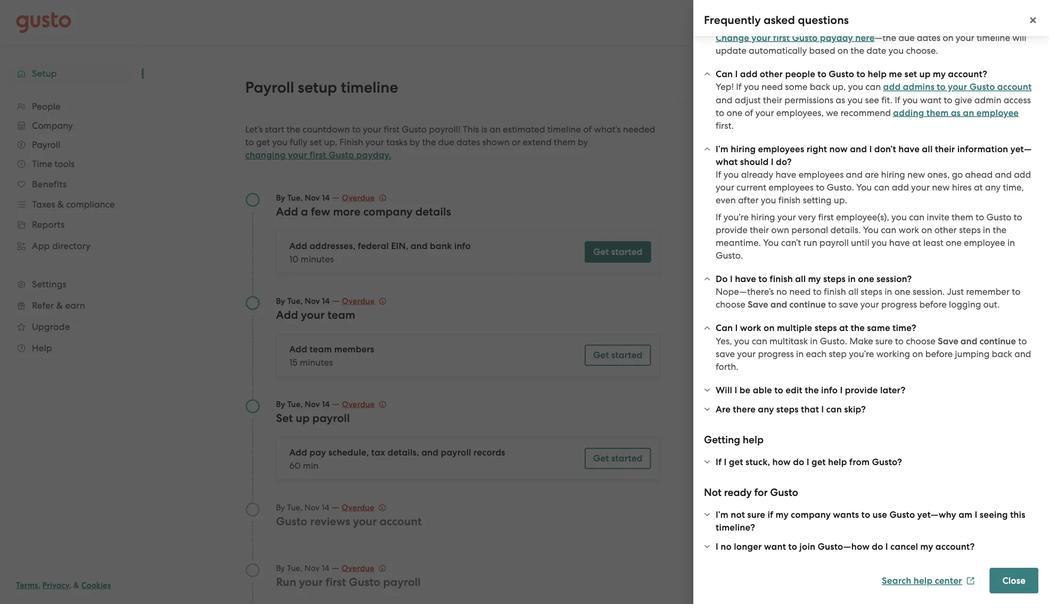 Task type: locate. For each thing, give the bounding box(es) containing it.
i left don't
[[870, 144, 873, 155]]

employees up do?
[[759, 144, 805, 155]]

first inside finish your tasks by the due dates shown or extend them by changing your first gusto payday.
[[310, 150, 327, 161]]

1 can from the top
[[716, 68, 734, 79]]

1 horizontal spatial by
[[578, 137, 589, 148]]

0 horizontal spatial for
[[755, 487, 768, 499]]

up inside download our handy checklist of everything you'll need to get set up for your first payroll.
[[784, 180, 795, 190]]

sure inside i'm not sure if my company wants to use gusto yet—why am i seeing this timeline?
[[748, 510, 766, 521]]

0 vertical spatial up.
[[324, 137, 338, 148]]

in inside the nope—there's no need to finish all steps in one session. just remember to choose
[[885, 287, 893, 297]]

you right employee(s),
[[892, 212, 908, 223]]

0 horizontal spatial ,
[[38, 581, 40, 591]]

1 vertical spatial at
[[913, 238, 922, 248]]

by tue, nov 14 — for team
[[276, 296, 342, 306]]

your inside —the due dates on your timeline will update automatically based on the date you choose.
[[957, 32, 975, 43]]

gusto. inside yes, you can multitask in gusto. make sure to choose save and continue
[[821, 336, 848, 347]]

go
[[953, 169, 964, 180]]

what to have ready
[[784, 135, 879, 148]]

1 by from the left
[[410, 137, 420, 148]]

provide inside if you're hiring your very first employee(s), you can invite them to gusto to provide their own personal details. you can work on other steps in the meantime. you can't run payroll until you have at least one employee in gusto.
[[716, 225, 748, 236]]

1 vertical spatial do
[[873, 542, 884, 553]]

ready up not
[[725, 487, 753, 499]]

employees down everything
[[769, 182, 814, 193]]

, left 'privacy'
[[38, 581, 40, 591]]

list containing benefits
[[0, 97, 144, 359]]

company up ein,
[[364, 205, 413, 219]]

to inside i'm not sure if my company wants to use gusto yet—why am i seeing this timeline?
[[862, 510, 871, 521]]

sure left if
[[748, 510, 766, 521]]

for up if
[[755, 487, 768, 499]]

set inside frequently asked questions dialog
[[905, 68, 918, 79]]

timeline
[[977, 32, 1011, 43], [341, 78, 398, 96], [548, 124, 582, 135]]

them for payday.
[[554, 137, 576, 148]]

continue up can i work on multiple steps at the same time? in the bottom right of the page
[[790, 300, 827, 310]]

all inside the nope—there's no need to finish all steps in one session. just remember to choose
[[849, 287, 859, 297]]

do
[[716, 274, 728, 285]]

them right invite
[[952, 212, 974, 223]]

0 horizontal spatial up.
[[324, 137, 338, 148]]

0 horizontal spatial want
[[765, 542, 787, 553]]

all inside "i'm hiring employees right now and i don't have all their information yet— what should i do?"
[[923, 144, 933, 155]]

no for i
[[721, 542, 732, 553]]

of inside let's start the countdown to your first gusto payroll! this is an estimated                     timeline of what's needed to get you fully set up.
[[584, 124, 592, 135]]

0 horizontal spatial timeline
[[341, 78, 398, 96]]

if for stuck,
[[716, 457, 722, 468]]

until
[[852, 238, 870, 248]]

gusto. up step
[[821, 336, 848, 347]]

2 vertical spatial at
[[840, 323, 849, 334]]

remember
[[967, 287, 1011, 297]]

back up permissions
[[810, 82, 831, 92]]

yep! if you need some back up, you can add admins to your gusto account and adjust their permissions as you see fit. if you want to give admin access to one of your employees, we recommend
[[716, 82, 1033, 118]]

finish for have
[[770, 274, 794, 285]]

nov up the reviews
[[305, 503, 320, 513]]

2 by from the left
[[578, 137, 589, 148]]

0 vertical spatial you
[[857, 182, 873, 193]]

adding them as an employee link
[[894, 107, 1020, 118]]

gusto. inside if you already have employees and are hiring new ones, go ahead and add your current employees to gusto. you can add your new hires at any time, even after you finish setting up.
[[828, 182, 855, 193]]

download inside download our handy checklist of everything you'll need to get set up for your first payroll.
[[784, 154, 828, 165]]

0 vertical spatial set
[[905, 68, 918, 79]]

privacy link
[[42, 581, 69, 591]]

2 overdue button from the top
[[342, 295, 387, 308]]

ready up handy
[[851, 135, 879, 148]]

0 vertical spatial get
[[594, 247, 610, 258]]

choose
[[716, 300, 746, 310], [907, 336, 936, 347]]

1 get started button from the top
[[585, 242, 652, 263]]

0 vertical spatial hiring
[[731, 144, 756, 155]]

sure down same
[[876, 336, 894, 347]]

timeline?
[[716, 523, 756, 534]]

0 vertical spatial timeline
[[977, 32, 1011, 43]]

can for can i work on multiple steps at the same time?
[[716, 323, 734, 334]]

0 horizontal spatial any
[[759, 404, 775, 415]]

1 vertical spatial gusto.
[[716, 250, 744, 261]]

add pay schedule, tax details, and payroll records 60 min
[[290, 448, 506, 471]]

no for nope—there's
[[777, 287, 788, 297]]

have up our
[[825, 135, 849, 148]]

2 get started button from the top
[[585, 345, 652, 366]]

0 horizontal spatial choose
[[716, 300, 746, 310]]

change your first gusto payday here
[[716, 32, 875, 43]]

payroll inside the "add pay schedule, tax details, and payroll records 60 min"
[[441, 448, 472, 459]]

2 vertical spatial gusto.
[[821, 336, 848, 347]]

new left ones,
[[908, 169, 926, 180]]

1 vertical spatial any
[[759, 404, 775, 415]]

1 horizontal spatial company
[[792, 510, 831, 521]]

2 by from the top
[[276, 297, 285, 306]]

the inside if you're hiring your very first employee(s), you can invite them to gusto to provide their own personal details. you can work on other steps in the meantime. you can't run payroll until you have at least one employee in gusto.
[[994, 225, 1007, 236]]

— up more
[[332, 192, 340, 203]]

all
[[923, 144, 933, 155], [796, 274, 807, 285], [849, 287, 859, 297]]

help
[[868, 68, 887, 79], [743, 434, 764, 447], [829, 457, 848, 468], [914, 576, 933, 587]]

by tue, nov 14 — up run at the left
[[276, 563, 342, 574]]

2 get started from the top
[[594, 350, 643, 361]]

your inside to save your progress in each step you're working on before jumping back and forth.
[[738, 349, 756, 360]]

i
[[736, 68, 738, 79], [870, 144, 873, 155], [772, 156, 774, 167], [731, 274, 733, 285], [736, 323, 738, 334], [735, 385, 738, 396], [841, 385, 843, 396], [822, 404, 825, 415], [725, 457, 727, 468], [807, 457, 810, 468], [976, 510, 978, 521], [716, 542, 719, 553], [886, 542, 889, 553]]

1 vertical spatial timeline
[[341, 78, 398, 96]]

and
[[716, 95, 733, 105], [851, 144, 868, 155], [847, 169, 863, 180], [996, 169, 1013, 180], [411, 241, 428, 252], [771, 300, 788, 310], [961, 336, 978, 347], [1015, 349, 1032, 360], [422, 448, 439, 459]]

0 horizontal spatial save
[[716, 349, 736, 360]]

1 vertical spatial can
[[716, 323, 734, 334]]

frequently asked questions
[[705, 14, 850, 27]]

— for team
[[332, 296, 340, 306]]

access
[[1004, 95, 1032, 105]]

do
[[794, 457, 805, 468], [873, 542, 884, 553]]

1 horizontal spatial new
[[933, 182, 951, 193]]

finish inside if you already have employees and are hiring new ones, go ahead and add your current employees to gusto. you can add your new hires at any time, even after you finish setting up.
[[779, 195, 801, 206]]

1 horizontal spatial work
[[899, 225, 920, 236]]

1 i'm from the top
[[716, 144, 729, 155]]

to inside yes, you can multitask in gusto. make sure to choose save and continue
[[896, 336, 904, 347]]

by right the 'tasks'
[[410, 137, 420, 148]]

new down ones,
[[933, 182, 951, 193]]

0 vertical spatial dates
[[918, 32, 941, 43]]

earn
[[65, 301, 85, 311]]

2 vertical spatial finish
[[825, 287, 847, 297]]

i'm for i'm hiring employees right now and i don't have all their information yet— what should i do?
[[716, 144, 729, 155]]

0 horizontal spatial no
[[721, 542, 732, 553]]

terms link
[[16, 581, 38, 591]]

do right the how
[[794, 457, 805, 468]]

steps inside if you're hiring your very first employee(s), you can invite them to gusto to provide their own personal details. you can work on other steps in the meantime. you can't run payroll until you have at least one employee in gusto.
[[960, 225, 982, 236]]

refer & earn link
[[11, 296, 133, 316]]

5 by tue, nov 14 — from the top
[[276, 563, 342, 574]]

2 vertical spatial up
[[296, 412, 310, 425]]

add inside add team members 15 minutes
[[290, 344, 307, 355]]

payroll!
[[429, 124, 461, 135]]

3 14 from the top
[[322, 400, 330, 410]]

one up 'first.'
[[727, 107, 743, 118]]

there
[[734, 404, 756, 415]]

will i be able to edit the info i provide later?
[[716, 385, 906, 396]]

for
[[798, 180, 809, 190], [755, 487, 768, 499]]

& left cookies
[[74, 581, 79, 591]]

nov for first
[[305, 564, 320, 573]]

gusto. inside if you're hiring your very first employee(s), you can invite them to gusto to provide their own personal details. you can work on other steps in the meantime. you can't run payroll until you have at least one employee in gusto.
[[716, 250, 744, 261]]

5 14 from the top
[[322, 564, 330, 573]]

0 horizontal spatial dates
[[457, 137, 481, 148]]

continue up jumping
[[980, 336, 1017, 347]]

for inside frequently asked questions dialog
[[755, 487, 768, 499]]

2 horizontal spatial them
[[952, 212, 974, 223]]

2 started from the top
[[612, 350, 643, 361]]

nov up add your team
[[305, 297, 320, 306]]

3 by tue, nov 14 — from the top
[[276, 399, 342, 410]]

started
[[612, 247, 643, 258], [612, 350, 643, 361], [612, 454, 643, 464]]

not
[[731, 510, 746, 521]]

1 horizontal spatial info
[[822, 385, 838, 396]]

the up fully
[[287, 124, 301, 135]]

if down getting
[[716, 457, 722, 468]]

0 vertical spatial all
[[923, 144, 933, 155]]

info
[[455, 241, 471, 252], [822, 385, 838, 396]]

date
[[867, 45, 887, 56]]

run your first gusto payroll
[[276, 576, 421, 589]]

1 vertical spatial you're
[[850, 349, 875, 360]]

2 overdue from the top
[[342, 297, 375, 306]]

you down 'what'
[[724, 169, 739, 180]]

one inside yep! if you need some back up, you can add admins to your gusto account and adjust their permissions as you see fit. if you want to give admin access to one of your employees, we recommend
[[727, 107, 743, 118]]

0 horizontal spatial ready
[[725, 487, 753, 499]]

,
[[38, 581, 40, 591], [69, 581, 72, 591]]

1 vertical spatial for
[[755, 487, 768, 499]]

up up admins
[[920, 68, 931, 79]]

first.
[[716, 120, 734, 131]]

5 overdue button from the top
[[342, 563, 386, 575]]

1 horizontal spatial save
[[939, 336, 959, 347]]

an inside let's start the countdown to your first gusto payroll! this is an estimated                     timeline of what's needed to get you fully set up.
[[490, 124, 501, 135]]

by
[[410, 137, 420, 148], [578, 137, 589, 148]]

at
[[975, 182, 984, 193], [913, 238, 922, 248], [840, 323, 849, 334]]

you inside if you already have employees and are hiring new ones, go ahead and add your current employees to gusto. you can add your new hires at any time, even after you finish setting up.
[[857, 182, 873, 193]]

home image
[[16, 12, 71, 33]]

cancel
[[891, 542, 919, 553]]

add for add your team
[[276, 309, 298, 322]]

we
[[827, 107, 839, 118]]

2 horizontal spatial need
[[855, 167, 876, 177]]

1 vertical spatial hiring
[[882, 169, 906, 180]]

if you already have employees and are hiring new ones, go ahead and add your current employees to gusto. you can add your new hires at any time, even after you finish setting up.
[[716, 169, 1032, 206]]

if you're hiring your very first employee(s), you can invite them to gusto to provide their own personal details. you can work on other steps in the meantime. you can't run payroll until you have at least one employee in gusto.
[[716, 212, 1023, 261]]

14 for team
[[322, 297, 330, 306]]

tue, up set
[[287, 400, 303, 410]]

2 get from the top
[[594, 350, 610, 361]]

3 overdue button from the top
[[342, 398, 387, 411]]

overdue for your
[[342, 503, 375, 513]]

first inside button
[[774, 32, 791, 43]]

by for gusto reviews your account
[[276, 503, 285, 513]]

steps
[[960, 225, 982, 236], [824, 274, 846, 285], [861, 287, 883, 297], [815, 323, 838, 334], [777, 404, 799, 415]]

provide
[[716, 225, 748, 236], [846, 385, 879, 396]]

— up run your first gusto payroll
[[332, 563, 340, 574]]

setup
[[298, 78, 337, 96]]

help link
[[11, 339, 133, 358]]

by for add a few more company details
[[276, 193, 285, 203]]

you right yes,
[[735, 336, 750, 347]]

0 vertical spatial employees
[[759, 144, 805, 155]]

first inside download our handy checklist of everything you'll need to get set up for your first payroll.
[[832, 180, 848, 190]]

up for for
[[784, 180, 795, 190]]

same
[[868, 323, 891, 334]]

0 vertical spatial info
[[455, 241, 471, 252]]

your inside if you're hiring your very first employee(s), you can invite them to gusto to provide their own personal details. you can work on other steps in the meantime. you can't run payroll until you have at least one employee in gusto.
[[778, 212, 797, 223]]

overdue up gusto reviews your account
[[342, 503, 375, 513]]

you'll
[[831, 167, 853, 177]]

0 vertical spatial do
[[794, 457, 805, 468]]

1 vertical spatial minutes
[[300, 357, 333, 368]]

by right circle blank icon
[[276, 503, 285, 513]]

add for add a few more company details
[[276, 205, 298, 219]]

1 overdue from the top
[[342, 193, 375, 203]]

admin
[[975, 95, 1002, 105]]

1 vertical spatial company
[[792, 510, 831, 521]]

1 vertical spatial as
[[952, 107, 962, 118]]

can left multitask
[[752, 336, 768, 347]]

set
[[905, 68, 918, 79], [310, 137, 322, 148], [906, 167, 918, 177]]

— for payroll
[[332, 399, 340, 410]]

1 vertical spatial set
[[310, 137, 322, 148]]

0 horizontal spatial provide
[[716, 225, 748, 236]]

2 horizontal spatial all
[[923, 144, 933, 155]]

overdue button up run your first gusto payroll
[[342, 563, 386, 575]]

company
[[364, 205, 413, 219], [792, 510, 831, 521]]

add your team
[[276, 309, 356, 322]]

account? down am
[[936, 542, 976, 553]]

1 vertical spatial team
[[310, 344, 332, 355]]

1 vertical spatial progress
[[759, 349, 795, 360]]

account menu element
[[844, 0, 1034, 45]]

before down the session.
[[920, 300, 948, 310]]

tue, up add your team
[[287, 297, 303, 306]]

now
[[830, 144, 848, 155]]

app directory
[[32, 241, 91, 252]]

gusto inside change your first gusto payday here button
[[793, 32, 818, 43]]

download for download checklist
[[797, 197, 842, 208]]

employees
[[759, 144, 805, 155], [799, 169, 844, 180], [769, 182, 814, 193]]

and right 'details,'
[[422, 448, 439, 459]]

1 vertical spatial get
[[594, 350, 610, 361]]

0 vertical spatial choose
[[716, 300, 746, 310]]

3 by from the top
[[276, 400, 285, 410]]

0 vertical spatial minutes
[[301, 254, 334, 265]]

& left earn
[[56, 301, 63, 311]]

0 vertical spatial get started button
[[585, 242, 652, 263]]

can up yes,
[[716, 323, 734, 334]]

and down "yep!"
[[716, 95, 733, 105]]

if inside if you're hiring your very first employee(s), you can invite them to gusto to provide their own personal details. you can work on other steps in the meantime. you can't run payroll until you have at least one employee in gusto.
[[716, 212, 722, 223]]

save
[[840, 300, 859, 310], [716, 349, 736, 360]]

setup link
[[11, 64, 133, 83]]

all for nope—there's no need to finish all steps in one session. just remember to choose
[[849, 287, 859, 297]]

other down automatically on the top
[[760, 68, 784, 79]]

60
[[290, 461, 301, 471]]

5 tue, from the top
[[287, 564, 303, 573]]

dates down this
[[457, 137, 481, 148]]

progress inside to save your progress in each step you're working on before jumping back and forth.
[[759, 349, 795, 360]]

ahead
[[966, 169, 994, 180]]

as down up,
[[836, 95, 846, 105]]

add
[[741, 68, 758, 79], [884, 82, 901, 92], [1015, 169, 1032, 180], [893, 182, 910, 193]]

5 overdue from the top
[[342, 564, 375, 574]]

download up very
[[797, 197, 842, 208]]

by tue, nov 14 — for first
[[276, 563, 342, 574]]

them inside if you're hiring your very first employee(s), you can invite them to gusto to provide their own personal details. you can work on other steps in the meantime. you can't run payroll until you have at least one employee in gusto.
[[952, 212, 974, 223]]

tue, for set up payroll
[[287, 400, 303, 410]]

of left what's
[[584, 124, 592, 135]]

you're down even
[[724, 212, 749, 223]]

1 vertical spatial due
[[438, 137, 455, 148]]

the down here on the right top of page
[[851, 45, 865, 56]]

ein,
[[391, 241, 409, 252]]

get started for team
[[594, 350, 643, 361]]

1 horizontal spatial ,
[[69, 581, 72, 591]]

1 vertical spatial finish
[[770, 274, 794, 285]]

choose inside the nope—there's no need to finish all steps in one session. just remember to choose
[[716, 300, 746, 310]]

1 vertical spatial up
[[784, 180, 795, 190]]

3 overdue from the top
[[342, 400, 375, 410]]

1 overdue button from the top
[[342, 192, 387, 204]]

can left skip?
[[827, 404, 843, 415]]

at up yes, you can multitask in gusto. make sure to choose save and continue
[[840, 323, 849, 334]]

up. down countdown
[[324, 137, 338, 148]]

4 overdue from the top
[[342, 503, 375, 513]]

info inside frequently asked questions dialog
[[822, 385, 838, 396]]

dates inside —the due dates on your timeline will update automatically based on the date you choose.
[[918, 32, 941, 43]]

checklist up the are
[[876, 154, 911, 165]]

1 vertical spatial up.
[[835, 195, 848, 206]]

0 horizontal spatial an
[[490, 124, 501, 135]]

schedule,
[[329, 448, 369, 459]]

your inside the 'save and continue to save your progress before logging out.'
[[861, 300, 880, 310]]

0 horizontal spatial work
[[741, 323, 762, 334]]

my right if
[[776, 510, 789, 521]]

fully
[[290, 137, 308, 148]]

can down the are
[[875, 182, 890, 193]]

get started for payroll
[[594, 454, 643, 464]]

0 vertical spatial can
[[716, 68, 734, 79]]

1 vertical spatial an
[[490, 124, 501, 135]]

steps up the nope—there's no need to finish all steps in one session. just remember to choose
[[824, 274, 846, 285]]

1 vertical spatial get started button
[[585, 345, 652, 366]]

the up make
[[851, 323, 866, 334]]

get started
[[594, 247, 643, 258], [594, 350, 643, 361], [594, 454, 643, 464]]

people
[[786, 68, 816, 79]]

yes,
[[716, 336, 733, 347]]

0 vertical spatial account?
[[949, 68, 988, 79]]

3 tue, from the top
[[287, 400, 303, 410]]

adding
[[894, 107, 925, 118]]

1 vertical spatial info
[[822, 385, 838, 396]]

gusto. up download checklist
[[828, 182, 855, 193]]

2 vertical spatial them
[[952, 212, 974, 223]]

1 vertical spatial you
[[864, 225, 879, 236]]

0 horizontal spatial company
[[364, 205, 413, 219]]

i'm inside "i'm hiring employees right now and i don't have all their information yet— what should i do?"
[[716, 144, 729, 155]]

ready inside frequently asked questions dialog
[[725, 487, 753, 499]]

list
[[0, 97, 144, 359]]

your inside download our handy checklist of everything you'll need to get set up for your first payroll.
[[811, 180, 830, 190]]

want
[[921, 95, 942, 105], [765, 542, 787, 553]]

— up the reviews
[[332, 502, 340, 513]]

1 by tue, nov 14 — from the top
[[276, 192, 342, 203]]

1 vertical spatial &
[[74, 581, 79, 591]]

get for add your team
[[594, 350, 610, 361]]

hiring up the should
[[731, 144, 756, 155]]

employee up remember
[[965, 238, 1006, 248]]

any
[[986, 182, 1002, 193], [759, 404, 775, 415]]

2 tue, from the top
[[287, 297, 303, 306]]

choose down the time?
[[907, 336, 936, 347]]

3 get started from the top
[[594, 454, 643, 464]]

0 vertical spatial want
[[921, 95, 942, 105]]

by tue, nov 14 — up add your team
[[276, 296, 342, 306]]

1 14 from the top
[[322, 193, 330, 203]]

0 vertical spatial provide
[[716, 225, 748, 236]]

0 horizontal spatial do
[[794, 457, 805, 468]]

save up jumping
[[939, 336, 959, 347]]

, left cookies
[[69, 581, 72, 591]]

need inside the nope—there's no need to finish all steps in one session. just remember to choose
[[790, 287, 811, 297]]

started for add your team
[[612, 350, 643, 361]]

before left jumping
[[926, 349, 954, 360]]

details,
[[388, 448, 420, 459]]

1 horizontal spatial back
[[993, 349, 1013, 360]]

1 get started from the top
[[594, 247, 643, 258]]

0 horizontal spatial all
[[796, 274, 807, 285]]

and inside "i'm hiring employees right now and i don't have all their information yet— what should i do?"
[[851, 144, 868, 155]]

2 vertical spatial employees
[[769, 182, 814, 193]]

2 horizontal spatial timeline
[[977, 32, 1011, 43]]

3 get started button from the top
[[585, 448, 652, 470]]

0 horizontal spatial progress
[[759, 349, 795, 360]]

1 vertical spatial dates
[[457, 137, 481, 148]]

5 by from the top
[[276, 564, 285, 573]]

14 up add your team
[[322, 297, 330, 306]]

steps up the 'save and continue to save your progress before logging out.'
[[861, 287, 883, 297]]

download for download our handy checklist of everything you'll need to get set up for your first payroll.
[[784, 154, 828, 165]]

search help center
[[883, 576, 963, 587]]

0 horizontal spatial you're
[[724, 212, 749, 223]]

2 i'm from the top
[[716, 510, 729, 521]]

progress inside the 'save and continue to save your progress before logging out.'
[[882, 300, 918, 310]]

your up automatically on the top
[[752, 32, 772, 43]]

overdue button up gusto reviews your account
[[342, 502, 386, 515]]

on right working
[[913, 349, 924, 360]]

4 14 from the top
[[322, 503, 330, 513]]

dates
[[918, 32, 941, 43], [457, 137, 481, 148]]

overdue button for few
[[342, 192, 387, 204]]

2 vertical spatial their
[[750, 225, 770, 236]]

1 vertical spatial download
[[797, 197, 842, 208]]

on inside to save your progress in each step you're working on before jumping back and forth.
[[913, 349, 924, 360]]

1 vertical spatial them
[[554, 137, 576, 148]]

and right now
[[851, 144, 868, 155]]

be
[[740, 385, 751, 396]]

faqs button
[[985, 80, 1020, 93]]

get started button for set up payroll
[[585, 448, 652, 470]]

2 can from the top
[[716, 323, 734, 334]]

add inside the "add pay schedule, tax details, and payroll records 60 min"
[[290, 448, 307, 459]]

0 vertical spatial for
[[798, 180, 809, 190]]

finish
[[340, 137, 364, 148]]

and inside add addresses, federal ein, and bank info 10 minutes
[[411, 241, 428, 252]]

due up choose.
[[899, 32, 915, 43]]

i down timeline?
[[716, 542, 719, 553]]

them inside finish your tasks by the due dates shown or extend them by changing your first gusto payday.
[[554, 137, 576, 148]]

overdue for payroll
[[342, 400, 375, 410]]

1 started from the top
[[612, 247, 643, 258]]

before inside the 'save and continue to save your progress before logging out.'
[[920, 300, 948, 310]]

an inside adding them as an employee first.
[[964, 107, 975, 118]]

0 horizontal spatial info
[[455, 241, 471, 252]]

them
[[927, 107, 949, 118], [554, 137, 576, 148], [952, 212, 974, 223]]

you're inside to save your progress in each step you're working on before jumping back and forth.
[[850, 349, 875, 360]]

set
[[276, 412, 293, 425]]

as inside adding them as an employee first.
[[952, 107, 962, 118]]

min
[[303, 461, 319, 471]]

1 vertical spatial save
[[716, 349, 736, 360]]

and inside the "add pay schedule, tax details, and payroll records 60 min"
[[422, 448, 439, 459]]

4 by tue, nov 14 — from the top
[[276, 502, 342, 513]]

based
[[810, 45, 836, 56]]

overdue button for payroll
[[342, 398, 387, 411]]

steps down hires
[[960, 225, 982, 236]]

3 get from the top
[[594, 454, 610, 464]]

0 horizontal spatial of
[[584, 124, 592, 135]]

1 horizontal spatial at
[[913, 238, 922, 248]]

4 overdue button from the top
[[342, 502, 386, 515]]

0 vertical spatial back
[[810, 82, 831, 92]]

any inside if you already have employees and are hiring new ones, go ahead and add your current employees to gusto. you can add your new hires at any time, even after you finish setting up.
[[986, 182, 1002, 193]]

2 horizontal spatial at
[[975, 182, 984, 193]]

1 horizontal spatial need
[[790, 287, 811, 297]]

3 started from the top
[[612, 454, 643, 464]]

by tue, nov 14 — up set up payroll
[[276, 399, 342, 410]]

choose.
[[907, 45, 939, 56]]

of down adjust
[[745, 107, 754, 118]]

1 by from the top
[[276, 193, 285, 203]]

2 14 from the top
[[322, 297, 330, 306]]

an right is
[[490, 124, 501, 135]]

first down you'll
[[832, 180, 848, 190]]

overdue
[[342, 193, 375, 203], [342, 297, 375, 306], [342, 400, 375, 410], [342, 503, 375, 513], [342, 564, 375, 574]]

have
[[825, 135, 849, 148], [899, 144, 921, 155], [776, 169, 797, 180], [890, 238, 911, 248], [736, 274, 757, 285]]

add inside yep! if you need some back up, you can add admins to your gusto account and adjust their permissions as you see fit. if you want to give admin access to one of your employees, we recommend
[[884, 82, 901, 92]]

need inside download our handy checklist of everything you'll need to get set up for your first payroll.
[[855, 167, 876, 177]]

later?
[[881, 385, 906, 396]]

1 tue, from the top
[[287, 193, 303, 203]]

2 vertical spatial of
[[913, 154, 922, 165]]

nov up set up payroll
[[305, 400, 320, 410]]

finish inside the nope—there's no need to finish all steps in one session. just remember to choose
[[825, 287, 847, 297]]

add team members 15 minutes
[[290, 344, 375, 368]]

2 vertical spatial get started button
[[585, 448, 652, 470]]

one inside if you're hiring your very first employee(s), you can invite them to gusto to provide their own personal details. you can work on other steps in the meantime. you can't run payroll until you have at least one employee in gusto.
[[947, 238, 963, 248]]

0 vertical spatial i'm
[[716, 144, 729, 155]]

minutes inside add addresses, federal ein, and bank info 10 minutes
[[301, 254, 334, 265]]

2 by tue, nov 14 — from the top
[[276, 296, 342, 306]]

4 tue, from the top
[[287, 503, 303, 513]]

0 vertical spatial save
[[748, 300, 769, 310]]

finish down do i have to finish all my steps in one session? at right top
[[825, 287, 847, 297]]

gusto inside finish your tasks by the due dates shown or extend them by changing your first gusto payday.
[[329, 150, 354, 161]]

set inside download our handy checklist of everything you'll need to get set up for your first payroll.
[[906, 167, 918, 177]]

work
[[899, 225, 920, 236], [741, 323, 762, 334]]

i inside i'm not sure if my company wants to use gusto yet—why am i seeing this timeline?
[[976, 510, 978, 521]]

4 by from the top
[[276, 503, 285, 513]]

payday
[[821, 32, 854, 43]]



Task type: vqa. For each thing, say whether or not it's contained in the screenshot.
with
no



Task type: describe. For each thing, give the bounding box(es) containing it.
you for details.
[[864, 225, 879, 236]]

of inside download our handy checklist of everything you'll need to get set up for your first payroll.
[[913, 154, 922, 165]]

to inside if you already have employees and are hiring new ones, go ahead and add your current employees to gusto. you can add your new hires at any time, even after you finish setting up.
[[817, 182, 825, 193]]

team inside add team members 15 minutes
[[310, 344, 332, 355]]

tue, for add a few more company details
[[287, 193, 303, 203]]

your up give
[[949, 82, 968, 92]]

get left stuck,
[[730, 457, 744, 468]]

extend
[[523, 137, 552, 148]]

don't
[[875, 144, 897, 155]]

after
[[739, 195, 759, 206]]

choose inside yes, you can multitask in gusto. make sure to choose save and continue
[[907, 336, 936, 347]]

forth.
[[716, 362, 739, 373]]

getting
[[705, 434, 741, 447]]

hiring inside if you already have employees and are hiring new ones, go ahead and add your current employees to gusto. you can add your new hires at any time, even after you finish setting up.
[[882, 169, 906, 180]]

overdue button for first
[[342, 563, 386, 575]]

records
[[474, 448, 506, 459]]

set for can i add other people to gusto to help me set up my account?
[[905, 68, 918, 79]]

and up jumping
[[961, 336, 978, 347]]

can down employee(s),
[[882, 225, 897, 236]]

up for my
[[920, 68, 931, 79]]

1 , from the left
[[38, 581, 40, 591]]

reports
[[32, 220, 65, 230]]

payroll inside if you're hiring your very first employee(s), you can invite them to gusto to provide their own personal details. you can work on other steps in the meantime. you can't run payroll until you have at least one employee in gusto.
[[820, 238, 849, 248]]

tue, for add your team
[[287, 297, 303, 306]]

i down getting
[[725, 457, 727, 468]]

account inside yep! if you need some back up, you can add admins to your gusto account and adjust their permissions as you see fit. if you want to give admin access to one of your employees, we recommend
[[998, 82, 1033, 92]]

can inside yep! if you need some back up, you can add admins to your gusto account and adjust their permissions as you see fit. if you want to give admin access to one of your employees, we recommend
[[866, 82, 882, 92]]

1 horizontal spatial provide
[[846, 385, 879, 396]]

them inside adding them as an employee first.
[[927, 107, 949, 118]]

time,
[[1004, 182, 1025, 193]]

due inside finish your tasks by the due dates shown or extend them by changing your first gusto payday.
[[438, 137, 455, 148]]

jumping
[[956, 349, 990, 360]]

even
[[716, 195, 736, 206]]

will
[[716, 385, 733, 396]]

overdue for team
[[342, 297, 375, 306]]

some
[[786, 82, 808, 92]]

have up nope—there's at the right top of page
[[736, 274, 757, 285]]

and up time,
[[996, 169, 1013, 180]]

one inside the nope—there's no need to finish all steps in one session. just remember to choose
[[895, 287, 911, 297]]

have inside if you're hiring your very first employee(s), you can invite them to gusto to provide their own personal details. you can work on other steps in the meantime. you can't run payroll until you have at least one employee in gusto.
[[890, 238, 911, 248]]

if for have
[[716, 169, 722, 180]]

on down payday
[[838, 45, 849, 56]]

and up multiple
[[771, 300, 788, 310]]

1 vertical spatial account
[[380, 515, 422, 529]]

14 for few
[[322, 193, 330, 203]]

i down nope—there's at the right top of page
[[736, 323, 738, 334]]

timeline inside —the due dates on your timeline will update automatically based on the date you choose.
[[977, 32, 1011, 43]]

0 horizontal spatial up
[[296, 412, 310, 425]]

if right fit.
[[895, 95, 901, 105]]

nov for payroll
[[305, 400, 320, 410]]

tax
[[372, 448, 386, 459]]

upgrade
[[32, 322, 70, 333]]

tue, for run your first gusto payroll
[[287, 564, 303, 573]]

adding them as an employee first.
[[716, 107, 1020, 131]]

— for first
[[332, 563, 340, 574]]

up. inside if you already have employees and are hiring new ones, go ahead and add your current employees to gusto. you can add your new hires at any time, even after you finish setting up.
[[835, 195, 848, 206]]

add up time,
[[1015, 169, 1032, 180]]

i left cancel
[[886, 542, 889, 553]]

add for add pay schedule, tax details, and payroll records 60 min
[[290, 448, 307, 459]]

gusto inside if you're hiring your very first employee(s), you can invite them to gusto to provide their own personal details. you can work on other steps in the meantime. you can't run payroll until you have at least one employee in gusto.
[[987, 212, 1012, 223]]

can inside yes, you can multitask in gusto. make sure to choose save and continue
[[752, 336, 768, 347]]

my down run
[[809, 274, 822, 285]]

nov for few
[[305, 193, 320, 203]]

do?
[[777, 156, 792, 167]]

minutes inside add team members 15 minutes
[[300, 357, 333, 368]]

your inside let's start the countdown to your first gusto payroll! this is an estimated                     timeline of what's needed to get you fully set up.
[[363, 124, 382, 135]]

or
[[512, 137, 521, 148]]

10
[[290, 254, 299, 265]]

help left center
[[914, 576, 933, 587]]

least
[[924, 238, 944, 248]]

nope—there's no need to finish all steps in one session. just remember to choose
[[716, 287, 1021, 310]]

1 horizontal spatial continue
[[980, 336, 1017, 347]]

add right the payroll.
[[893, 182, 910, 193]]

add admins to your gusto account link
[[884, 82, 1033, 92]]

sure inside yes, you can multitask in gusto. make sure to choose save and continue
[[876, 336, 894, 347]]

0 horizontal spatial continue
[[790, 300, 827, 310]]

you right "after"
[[762, 195, 777, 206]]

as inside yep! if you need some back up, you can add admins to your gusto account and adjust their permissions as you see fit. if you want to give admin access to one of your employees, we recommend
[[836, 95, 846, 105]]

if i get stuck, how do i get help from gusto?
[[716, 457, 903, 468]]

employees inside "i'm hiring employees right now and i don't have all their information yet— what should i do?"
[[759, 144, 805, 155]]

hiring inside "i'm hiring employees right now and i don't have all their information yet— what should i do?"
[[731, 144, 756, 155]]

of inside yep! if you need some back up, you can add admins to your gusto account and adjust their permissions as you see fit. if you want to give admin access to one of your employees, we recommend
[[745, 107, 754, 118]]

bank
[[430, 241, 452, 252]]

to inside to save your progress in each step you're working on before jumping back and forth.
[[1019, 336, 1028, 347]]

tue, for gusto reviews your account
[[287, 503, 303, 513]]

0 vertical spatial other
[[760, 68, 784, 79]]

i'm hiring employees right now and i don't have all their information yet— what should i do?
[[716, 144, 1033, 167]]

get started button for add your team
[[585, 345, 652, 366]]

first inside let's start the countdown to your first gusto payroll! this is an estimated                     timeline of what's needed to get you fully set up.
[[384, 124, 400, 135]]

by for set up payroll
[[276, 400, 285, 410]]

can inside if you already have employees and are hiring new ones, go ahead and add your current employees to gusto. you can add your new hires at any time, even after you finish setting up.
[[875, 182, 890, 193]]

if right "yep!"
[[737, 82, 742, 92]]

seeing
[[981, 510, 1009, 521]]

to inside download our handy checklist of everything you'll need to get set up for your first payroll.
[[879, 167, 887, 177]]

close
[[1003, 576, 1027, 587]]

by tue, nov 14 — for your
[[276, 502, 342, 513]]

0 vertical spatial new
[[908, 169, 926, 180]]

help left from
[[829, 457, 848, 468]]

on up multitask
[[764, 323, 775, 334]]

current
[[737, 182, 767, 193]]

skip?
[[845, 404, 867, 415]]

i left the be
[[735, 385, 738, 396]]

dates inside finish your tasks by the due dates shown or extend them by changing your first gusto payday.
[[457, 137, 481, 148]]

by tue, nov 14 — for payroll
[[276, 399, 342, 410]]

1 vertical spatial work
[[741, 323, 762, 334]]

all for do i have to finish all my steps in one session?
[[796, 274, 807, 285]]

not
[[705, 487, 722, 499]]

2 , from the left
[[69, 581, 72, 591]]

frequently asked questions dialog
[[694, 0, 1050, 605]]

app directory link
[[11, 237, 133, 256]]

add for add team members 15 minutes
[[290, 344, 307, 355]]

—the due dates on your timeline will update automatically based on the date you choose.
[[716, 32, 1027, 56]]

set for download our handy checklist of everything you'll need to get set up for your first payroll.
[[906, 167, 918, 177]]

recommend
[[841, 107, 892, 118]]

i right do
[[731, 274, 733, 285]]

set up payroll
[[276, 412, 350, 425]]

join
[[800, 542, 816, 553]]

back inside to save your progress in each step you're working on before jumping back and forth.
[[993, 349, 1013, 360]]

time?
[[893, 323, 917, 334]]

14 for your
[[322, 503, 330, 513]]

and inside yep! if you need some back up, you can add admins to your gusto account and adjust their permissions as you see fit. if you want to give admin access to one of your employees, we recommend
[[716, 95, 733, 105]]

you down the 'can i add other people to gusto to help me set up my account?'
[[849, 82, 864, 92]]

is
[[482, 124, 488, 135]]

payday.
[[357, 150, 392, 161]]

save inside the 'save and continue to save your progress before logging out.'
[[840, 300, 859, 310]]

company inside i'm not sure if my company wants to use gusto yet—why am i seeing this timeline?
[[792, 510, 831, 521]]

overdue button for your
[[342, 502, 386, 515]]

by tue, nov 14 — for few
[[276, 192, 342, 203]]

them for own
[[952, 212, 974, 223]]

started for set up payroll
[[612, 454, 643, 464]]

your right the reviews
[[353, 515, 377, 529]]

steps down edit
[[777, 404, 799, 415]]

get for set up payroll
[[594, 454, 610, 464]]

asked
[[764, 14, 796, 27]]

the inside finish your tasks by the due dates shown or extend them by changing your first gusto payday.
[[423, 137, 436, 148]]

my up add admins to your gusto account link
[[934, 68, 947, 79]]

change your first gusto payday here button
[[716, 31, 875, 44]]

let's start the countdown to your first gusto payroll! this is an estimated                     timeline of what's needed to get you fully set up.
[[245, 124, 656, 148]]

search help center link
[[883, 576, 976, 587]]

your up add team members 15 minutes
[[301, 309, 325, 322]]

hiring inside if you're hiring your very first employee(s), you can invite them to gusto to provide their own personal details. you can work on other steps in the meantime. you can't run payroll until you have at least one employee in gusto.
[[752, 212, 776, 223]]

this
[[463, 124, 479, 135]]

you for gusto.
[[857, 182, 873, 193]]

you up recommend
[[848, 95, 864, 105]]

0 vertical spatial team
[[328, 309, 356, 322]]

the right edit
[[805, 385, 820, 396]]

and inside to save your progress in each step you're working on before jumping back and forth.
[[1015, 349, 1032, 360]]

first right run at the left
[[326, 576, 346, 589]]

gusto inside yep! if you need some back up, you can add admins to your gusto account and adjust their permissions as you see fit. if you want to give admin access to one of your employees, we recommend
[[970, 82, 996, 92]]

own
[[772, 225, 790, 236]]

terms
[[16, 581, 38, 591]]

by for run your first gusto payroll
[[276, 564, 285, 573]]

have inside "i'm hiring employees right now and i don't have all their information yet— what should i do?"
[[899, 144, 921, 155]]

can for can i add other people to gusto to help me set up my account?
[[716, 68, 734, 79]]

help up stuck,
[[743, 434, 764, 447]]

your inside button
[[752, 32, 772, 43]]

work inside if you're hiring your very first employee(s), you can invite them to gusto to provide their own personal details. you can work on other steps in the meantime. you can't run payroll until you have at least one employee in gusto.
[[899, 225, 920, 236]]

your right run at the left
[[299, 576, 323, 589]]

their inside yep! if you need some back up, you can add admins to your gusto account and adjust their permissions as you see fit. if you want to give admin access to one of your employees, we recommend
[[764, 95, 783, 105]]

i'm for i'm not sure if my company wants to use gusto yet—why am i seeing this timeline?
[[716, 510, 729, 521]]

shown
[[483, 137, 510, 148]]

checklist inside download our handy checklist of everything you'll need to get set up for your first payroll.
[[876, 154, 911, 165]]

you're inside if you're hiring your very first employee(s), you can invite them to gusto to provide their own personal details. you can work on other steps in the meantime. you can't run payroll until you have at least one employee in gusto.
[[724, 212, 749, 223]]

what
[[784, 135, 811, 148]]

their inside if you're hiring your very first employee(s), you can invite them to gusto to provide their own personal details. you can work on other steps in the meantime. you can't run payroll until you have at least one employee in gusto.
[[750, 225, 770, 236]]

employee inside if you're hiring your very first employee(s), you can invite them to gusto to provide their own personal details. you can work on other steps in the meantime. you can't run payroll until you have at least one employee in gusto.
[[965, 238, 1006, 248]]

on inside if you're hiring your very first employee(s), you can invite them to gusto to provide their own personal details. you can work on other steps in the meantime. you can't run payroll until you have at least one employee in gusto.
[[922, 225, 933, 236]]

employee inside adding them as an employee first.
[[977, 107, 1020, 118]]

what
[[716, 156, 738, 167]]

can left invite
[[910, 212, 925, 223]]

— for few
[[332, 192, 340, 203]]

other inside if you're hiring your very first employee(s), you can invite them to gusto to provide their own personal details. you can work on other steps in the meantime. you can't run payroll until you have at least one employee in gusto.
[[935, 225, 958, 236]]

gusto inside let's start the countdown to your first gusto payroll! this is an estimated                     timeline of what's needed to get you fully set up.
[[402, 124, 427, 135]]

longer
[[735, 542, 762, 553]]

at inside if you already have employees and are hiring new ones, go ahead and add your current employees to gusto. you can add your new hires at any time, even after you finish setting up.
[[975, 182, 984, 193]]

up. inside let's start the countdown to your first gusto payroll! this is an estimated                     timeline of what's needed to get you fully set up.
[[324, 137, 338, 148]]

setup
[[32, 68, 57, 79]]

hires
[[953, 182, 973, 193]]

due inside —the due dates on your timeline will update automatically based on the date you choose.
[[899, 32, 915, 43]]

up,
[[833, 82, 846, 92]]

nov for team
[[305, 297, 320, 306]]

members
[[335, 344, 375, 355]]

changing
[[245, 150, 286, 161]]

privacy
[[42, 581, 69, 591]]

steps inside the nope—there's no need to finish all steps in one session. just remember to choose
[[861, 287, 883, 297]]

help
[[32, 343, 52, 354]]

i right the how
[[807, 457, 810, 468]]

your up the payday.
[[366, 137, 384, 148]]

by for add your team
[[276, 297, 285, 306]]

save inside to save your progress in each step you're working on before jumping back and forth.
[[716, 349, 736, 360]]

your down adjust
[[756, 107, 775, 118]]

1 vertical spatial account?
[[936, 542, 976, 553]]

you inside —the due dates on your timeline will update automatically based on the date you choose.
[[889, 45, 905, 56]]

overdue for first
[[342, 564, 375, 574]]

get inside let's start the countdown to your first gusto payroll! this is an estimated                     timeline of what's needed to get you fully set up.
[[256, 137, 270, 148]]

circle blank image
[[245, 564, 260, 579]]

add for add addresses, federal ein, and bank info 10 minutes
[[290, 241, 307, 252]]

back inside yep! if you need some back up, you can add admins to your gusto account and adjust their permissions as you see fit. if you want to give admin access to one of your employees, we recommend
[[810, 82, 831, 92]]

you up adding
[[903, 95, 919, 105]]

my right cancel
[[921, 542, 934, 553]]

yet—why
[[918, 510, 957, 521]]

you inside let's start the countdown to your first gusto payroll! this is an estimated                     timeline of what's needed to get you fully set up.
[[272, 137, 288, 148]]

terms , privacy , & cookies
[[16, 581, 111, 591]]

in inside yes, you can multitask in gusto. make sure to choose save and continue
[[811, 336, 818, 347]]

gusto?
[[873, 457, 903, 468]]

save and continue to save your progress before logging out.
[[748, 300, 1001, 310]]

i down update
[[736, 68, 738, 79]]

very
[[799, 212, 817, 223]]

14 for first
[[322, 564, 330, 573]]

will
[[1013, 32, 1027, 43]]

faqs
[[998, 81, 1020, 92]]

i left do?
[[772, 156, 774, 167]]

help left me
[[868, 68, 887, 79]]

steps up each
[[815, 323, 838, 334]]

get right the how
[[812, 457, 827, 468]]

and down handy
[[847, 169, 863, 180]]

multitask
[[770, 336, 809, 347]]

you right the until
[[872, 238, 888, 248]]

payroll setup timeline
[[245, 78, 398, 96]]

yet—
[[1011, 144, 1033, 155]]

1 vertical spatial checklist
[[844, 197, 881, 208]]

can't
[[782, 238, 802, 248]]

you up adjust
[[745, 82, 760, 92]]

2 vertical spatial you
[[764, 238, 779, 248]]

this
[[1011, 510, 1026, 521]]

i'm not sure if my company wants to use gusto yet—why am i seeing this timeline?
[[716, 510, 1026, 534]]

first inside if you're hiring your very first employee(s), you can invite them to gusto to provide their own personal details. you can work on other steps in the meantime. you can't run payroll until you have at least one employee in gusto.
[[819, 212, 835, 223]]

their inside "i'm hiring employees right now and i don't have all their information yet— what should i do?"
[[936, 144, 956, 155]]

on up add admins to your gusto account link
[[944, 32, 954, 43]]

nov for your
[[305, 503, 320, 513]]

your up even
[[716, 182, 735, 193]]

one up the nope—there's no need to finish all steps in one session. just remember to choose
[[859, 274, 875, 285]]

search
[[883, 576, 912, 587]]

add addresses, federal ein, and bank info 10 minutes
[[290, 241, 471, 265]]

1 get from the top
[[594, 247, 610, 258]]

gusto navigation element
[[0, 46, 144, 376]]

overdue for few
[[342, 193, 375, 203]]

want inside yep! if you need some back up, you can add admins to your gusto account and adjust their permissions as you see fit. if you want to give admin access to one of your employees, we recommend
[[921, 95, 942, 105]]

add up adjust
[[741, 68, 758, 79]]

—the
[[875, 32, 897, 43]]

what's
[[594, 124, 621, 135]]

already
[[742, 169, 774, 180]]

1 vertical spatial employees
[[799, 169, 844, 180]]

few
[[311, 205, 331, 219]]

overdue button for team
[[342, 295, 387, 308]]

if for your
[[716, 212, 722, 223]]

settings link
[[11, 275, 133, 294]]

i down step
[[841, 385, 843, 396]]

before inside to save your progress in each step you're working on before jumping back and forth.
[[926, 349, 954, 360]]

can i work on multiple steps at the same time?
[[716, 323, 917, 334]]

from
[[850, 457, 870, 468]]

15
[[290, 357, 298, 368]]

i right that
[[822, 404, 825, 415]]

set inside let's start the countdown to your first gusto payroll! this is an estimated                     timeline of what's needed to get you fully set up.
[[310, 137, 322, 148]]

1 vertical spatial new
[[933, 182, 951, 193]]

& inside list
[[56, 301, 63, 311]]

1 horizontal spatial &
[[74, 581, 79, 591]]

my inside i'm not sure if my company wants to use gusto yet—why am i seeing this timeline?
[[776, 510, 789, 521]]

0 vertical spatial ready
[[851, 135, 879, 148]]

fit.
[[882, 95, 893, 105]]

if
[[768, 510, 774, 521]]

your down fully
[[288, 150, 308, 161]]

a
[[301, 205, 308, 219]]

1 vertical spatial want
[[765, 542, 787, 553]]

see
[[866, 95, 880, 105]]

finish for need
[[825, 287, 847, 297]]

— for your
[[332, 502, 340, 513]]

payroll.
[[850, 180, 882, 190]]

center
[[936, 576, 963, 587]]

your down ones,
[[912, 182, 931, 193]]

info inside add addresses, federal ein, and bank info 10 minutes
[[455, 241, 471, 252]]

get inside download our handy checklist of everything you'll need to get set up for your first payroll.
[[889, 167, 903, 177]]

you inside yes, you can multitask in gusto. make sure to choose save and continue
[[735, 336, 750, 347]]

circle blank image
[[245, 503, 260, 518]]

14 for payroll
[[322, 400, 330, 410]]

the inside let's start the countdown to your first gusto payroll! this is an estimated                     timeline of what's needed to get you fully set up.
[[287, 124, 301, 135]]

able
[[753, 385, 773, 396]]



